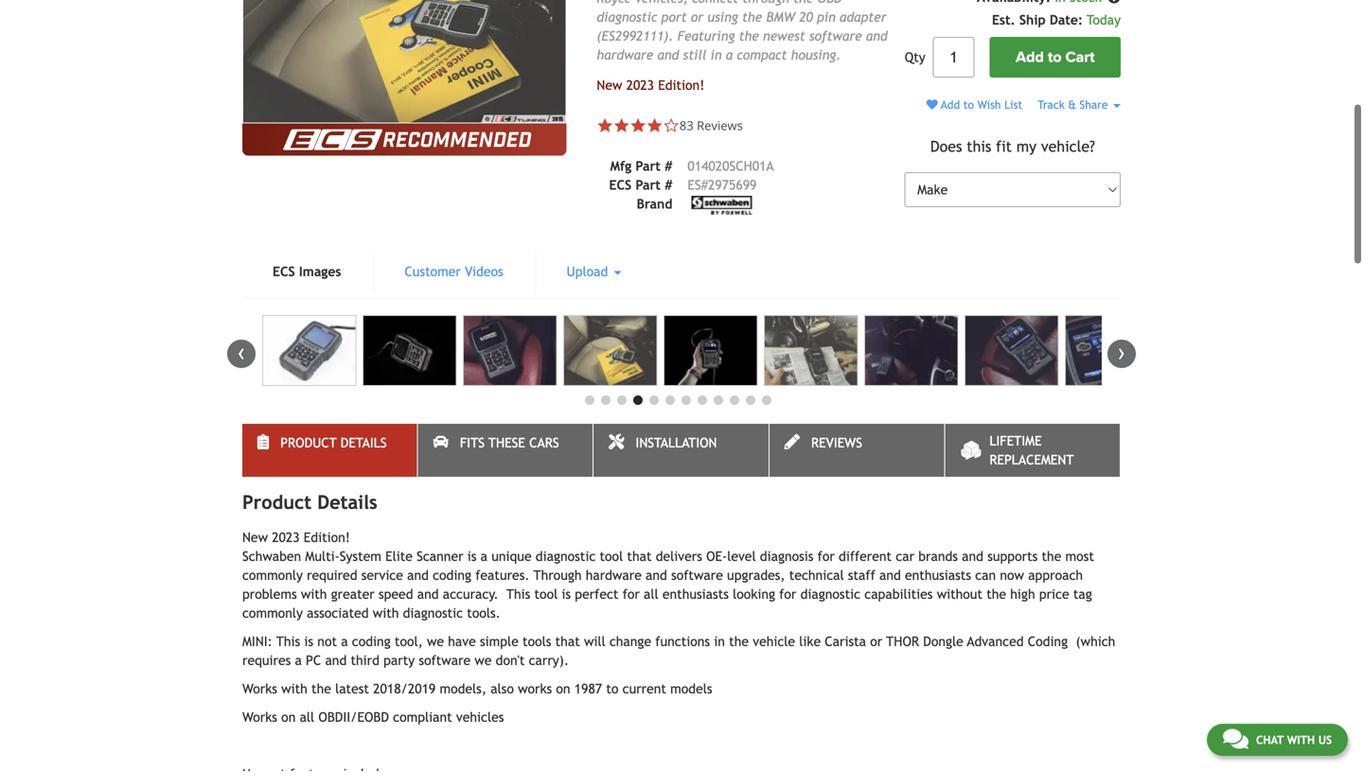 Task type: vqa. For each thing, say whether or not it's contained in the screenshot.
right the Reviews
yes



Task type: describe. For each thing, give the bounding box(es) containing it.
add to cart button
[[990, 37, 1121, 78]]

2 vertical spatial diagnostic
[[403, 606, 463, 621]]

with down pc
[[281, 682, 308, 697]]

es#
[[688, 178, 708, 193]]

0 horizontal spatial new 2023 edition!
[[242, 530, 350, 545]]

looking
[[733, 587, 776, 602]]

change
[[610, 634, 652, 650]]

approach
[[1029, 568, 1083, 583]]

customer videos
[[405, 264, 503, 279]]

that inside mini: this is not a coding tool, we have simple tools that will change functions in the vehicle like carista or thor dongle advanced coding  (which requires a pc and third party software we don't carry).
[[555, 634, 580, 650]]

coding  (which
[[1028, 634, 1116, 650]]

pc
[[306, 653, 321, 669]]

to for cart
[[1048, 48, 1062, 66]]

problems
[[242, 587, 297, 602]]

technical
[[789, 568, 844, 583]]

third
[[351, 653, 380, 669]]

add for add to cart
[[1016, 48, 1044, 66]]

through
[[534, 568, 582, 583]]

system
[[340, 549, 382, 564]]

capabilities
[[865, 587, 933, 602]]

0 horizontal spatial we
[[427, 634, 444, 650]]

staff
[[848, 568, 876, 583]]

upload button
[[537, 253, 652, 291]]

simple
[[480, 634, 519, 650]]

qty
[[905, 50, 926, 65]]

works on all obdii/eobd compliant vehicles
[[242, 710, 504, 725]]

oe-
[[706, 549, 727, 564]]

wish
[[978, 98, 1001, 111]]

est.
[[992, 12, 1016, 28]]

014020sch01a ecs part #
[[609, 159, 774, 193]]

is inside mini: this is not a coding tool, we have simple tools that will change functions in the vehicle like carista or thor dongle advanced coding  (which requires a pc and third party software we don't carry).
[[304, 634, 314, 650]]

unique
[[492, 549, 532, 564]]

and down elite
[[407, 568, 429, 583]]

requires
[[242, 653, 291, 669]]

with down required
[[301, 587, 327, 602]]

brand
[[637, 197, 673, 212]]

2 vertical spatial a
[[295, 653, 302, 669]]

associated
[[307, 606, 369, 621]]

0 vertical spatial product details
[[280, 436, 387, 451]]

1 # from the top
[[665, 159, 673, 174]]

obdii/eobd
[[319, 710, 389, 725]]

cart
[[1066, 48, 1095, 66]]

chat with us link
[[1207, 724, 1348, 757]]

price
[[1040, 587, 1070, 602]]

all inside schwaben multi-system elite scanner is a unique diagnostic tool that delivers oe-level diagnosis for different car brands and supports the most commonly required service and coding features. through hardware and software upgrades, technical staff and enthusiasts can now approach problems with greater speed and accuracy.  this tool is perfect for all enthusiasts looking for diagnostic capabilities without the high price tag commonly associated with diagnostic tools.
[[644, 587, 659, 602]]

with left us
[[1287, 734, 1315, 747]]

1 horizontal spatial for
[[779, 587, 797, 602]]

1 vertical spatial product
[[242, 491, 312, 514]]

party
[[384, 653, 415, 669]]

fits these cars link
[[418, 424, 593, 477]]

tools
[[523, 634, 551, 650]]

works for works on all obdii/eobd compliant vehicles
[[242, 710, 277, 725]]

1 vertical spatial on
[[281, 710, 296, 725]]

current
[[623, 682, 667, 697]]

mfg part #
[[610, 159, 673, 174]]

ecs tuning recommends this product. image
[[242, 124, 567, 156]]

1 horizontal spatial 2023
[[626, 78, 654, 93]]

without
[[937, 587, 983, 602]]

0 vertical spatial details
[[341, 436, 387, 451]]

# inside 014020sch01a ecs part #
[[665, 178, 673, 193]]

est. ship date: today
[[992, 12, 1121, 28]]

0 vertical spatial tool
[[600, 549, 623, 564]]

have
[[448, 634, 476, 650]]

mini: this is not a coding tool, we have simple tools that will change functions in the vehicle like carista or thor dongle advanced coding  (which requires a pc and third party software we don't carry).
[[242, 634, 1116, 669]]

and up capabilities
[[880, 568, 901, 583]]

83 reviews
[[680, 117, 743, 134]]

1 vertical spatial edition!
[[304, 530, 350, 545]]

1 horizontal spatial edition!
[[658, 78, 705, 93]]

like
[[799, 634, 821, 650]]

2018/2019
[[373, 682, 436, 697]]

does this fit my vehicle?
[[931, 138, 1095, 155]]

2975699
[[708, 178, 757, 193]]

0 horizontal spatial for
[[623, 587, 640, 602]]

replacement
[[990, 453, 1074, 468]]

will
[[584, 634, 606, 650]]

functions
[[656, 634, 710, 650]]

83 reviews link
[[680, 117, 743, 134]]

0 vertical spatial new
[[597, 78, 622, 93]]

diagnosis
[[760, 549, 814, 564]]

mfg
[[610, 159, 632, 174]]

1 star image from the left
[[597, 118, 613, 134]]

service
[[361, 568, 403, 583]]

1 vertical spatial tool
[[535, 587, 558, 602]]

add to wish list
[[938, 98, 1023, 111]]

coding inside schwaben multi-system elite scanner is a unique diagnostic tool that delivers oe-level diagnosis for different car brands and supports the most commonly required service and coding features. through hardware and software upgrades, technical staff and enthusiasts can now approach problems with greater speed and accuracy.  this tool is perfect for all enthusiasts looking for diagnostic capabilities without the high price tag commonly associated with diagnostic tools.
[[433, 568, 472, 583]]

models,
[[440, 682, 487, 697]]

latest
[[335, 682, 369, 697]]

1 vertical spatial is
[[562, 587, 571, 602]]

the inside mini: this is not a coding tool, we have simple tools that will change functions in the vehicle like carista or thor dongle advanced coding  (which requires a pc and third party software we don't carry).
[[729, 634, 749, 650]]

works with the latest 2018/2019 models, also works on 1987 to current models
[[242, 682, 713, 697]]

can
[[976, 568, 996, 583]]

the down can
[[987, 587, 1007, 602]]

0 horizontal spatial new
[[242, 530, 268, 545]]

star image
[[613, 118, 630, 134]]

don't
[[496, 653, 525, 669]]

this inside schwaben multi-system elite scanner is a unique diagnostic tool that delivers oe-level diagnosis for different car brands and supports the most commonly required service and coding features. through hardware and software upgrades, technical staff and enthusiasts can now approach problems with greater speed and accuracy.  this tool is perfect for all enthusiasts looking for diagnostic capabilities without the high price tag commonly associated with diagnostic tools.
[[507, 587, 531, 602]]

lifetime replacement link
[[945, 424, 1120, 477]]

most
[[1066, 549, 1095, 564]]

0 vertical spatial on
[[556, 682, 571, 697]]

1 horizontal spatial a
[[341, 634, 348, 650]]

1 part from the top
[[636, 159, 661, 174]]

tool,
[[395, 634, 423, 650]]

track
[[1038, 98, 1065, 111]]

cars
[[529, 436, 559, 451]]

date:
[[1050, 12, 1083, 28]]

this
[[967, 138, 992, 155]]

delivers
[[656, 549, 702, 564]]

1 vertical spatial details
[[317, 491, 377, 514]]

lifetime
[[990, 434, 1042, 449]]

ship
[[1020, 12, 1046, 28]]

ecs images link
[[242, 253, 372, 291]]

list
[[1005, 98, 1023, 111]]



Task type: locate. For each thing, give the bounding box(es) containing it.
car
[[896, 549, 915, 564]]

coding down 'scanner'
[[433, 568, 472, 583]]

for down hardware
[[623, 587, 640, 602]]

brands
[[919, 549, 958, 564]]

1 vertical spatial reviews
[[812, 436, 863, 451]]

chat with us
[[1256, 734, 1332, 747]]

this up the requires
[[276, 634, 300, 650]]

tool up hardware
[[600, 549, 623, 564]]

1 vertical spatial coding
[[352, 634, 391, 650]]

details
[[341, 436, 387, 451], [317, 491, 377, 514]]

now
[[1000, 568, 1025, 583]]

1 horizontal spatial that
[[627, 549, 652, 564]]

product details
[[280, 436, 387, 451], [242, 491, 377, 514]]

question circle image
[[1108, 0, 1121, 4]]

commonly down schwaben
[[242, 568, 303, 583]]

1 vertical spatial add
[[941, 98, 960, 111]]

0 vertical spatial product
[[280, 436, 337, 451]]

es#2975699 - 014020sch01a - professional bmw/mini/rolls royce elite scan tool - developed specifically for bmw/mini/rolls royce vehicles, connect through the obd diagnostic port or using the bmw 20 pin adapter (es2992111). featuring the newest software and hardware and still in a compact housing. - schwaben by foxwell - bmw mini image
[[242, 0, 567, 124], [262, 315, 356, 386], [363, 315, 457, 386], [463, 315, 557, 386], [563, 315, 657, 386], [664, 315, 758, 386], [764, 315, 858, 386], [865, 315, 959, 386], [965, 315, 1059, 386], [1065, 315, 1159, 386]]

2 # from the top
[[665, 178, 673, 193]]

compliant
[[393, 710, 452, 725]]

track & share button
[[1038, 98, 1121, 111]]

ecs inside 'link'
[[273, 264, 295, 279]]

schwaben by foxwell image
[[688, 196, 758, 215]]

schwaben multi-system elite scanner is a unique diagnostic tool that delivers oe-level diagnosis for different car brands and supports the most commonly required service and coding features. through hardware and software upgrades, technical staff and enthusiasts can now approach problems with greater speed and accuracy.  this tool is perfect for all enthusiasts looking for diagnostic capabilities without the high price tag commonly associated with diagnostic tools.
[[242, 549, 1095, 621]]

the down pc
[[312, 682, 331, 697]]

0 horizontal spatial all
[[300, 710, 315, 725]]

1 horizontal spatial on
[[556, 682, 571, 697]]

the up approach
[[1042, 549, 1062, 564]]

1 horizontal spatial enthusiasts
[[905, 568, 972, 583]]

0 vertical spatial coding
[[433, 568, 472, 583]]

new up schwaben
[[242, 530, 268, 545]]

customer videos link
[[374, 253, 534, 291]]

to right 1987
[[606, 682, 619, 697]]

2 horizontal spatial to
[[1048, 48, 1062, 66]]

1 horizontal spatial we
[[475, 653, 492, 669]]

carista
[[825, 634, 866, 650]]

0 vertical spatial #
[[665, 159, 673, 174]]

software inside schwaben multi-system elite scanner is a unique diagnostic tool that delivers oe-level diagnosis for different car brands and supports the most commonly required service and coding features. through hardware and software upgrades, technical staff and enthusiasts can now approach problems with greater speed and accuracy.  this tool is perfect for all enthusiasts looking for diagnostic capabilities without the high price tag commonly associated with diagnostic tools.
[[671, 568, 723, 583]]

2 horizontal spatial for
[[818, 549, 835, 564]]

track & share
[[1038, 98, 1112, 111]]

a left pc
[[295, 653, 302, 669]]

a right not
[[341, 634, 348, 650]]

add inside button
[[1016, 48, 1044, 66]]

features.
[[476, 568, 530, 583]]

all left obdii/eobd
[[300, 710, 315, 725]]

to left wish
[[964, 98, 974, 111]]

0 vertical spatial part
[[636, 159, 661, 174]]

these
[[489, 436, 525, 451]]

models
[[671, 682, 713, 697]]

and down not
[[325, 653, 347, 669]]

speed
[[379, 587, 413, 602]]

0 vertical spatial works
[[242, 682, 277, 697]]

add for add to wish list
[[941, 98, 960, 111]]

diagnostic down technical
[[801, 587, 861, 602]]

this down features.
[[507, 587, 531, 602]]

0 horizontal spatial enthusiasts
[[663, 587, 729, 602]]

part up brand
[[636, 178, 661, 193]]

add down ship
[[1016, 48, 1044, 66]]

images
[[299, 264, 341, 279]]

and inside mini: this is not a coding tool, we have simple tools that will change functions in the vehicle like carista or thor dongle advanced coding  (which requires a pc and third party software we don't carry).
[[325, 653, 347, 669]]

0 horizontal spatial reviews
[[697, 117, 743, 134]]

share
[[1080, 98, 1108, 111]]

star image left empty star icon
[[630, 118, 647, 134]]

2 vertical spatial to
[[606, 682, 619, 697]]

ecs down mfg
[[609, 178, 632, 193]]

installation
[[636, 436, 717, 451]]

edition! up 83
[[658, 78, 705, 93]]

1 horizontal spatial ecs
[[609, 178, 632, 193]]

0 horizontal spatial tool
[[535, 587, 558, 602]]

0 horizontal spatial coding
[[352, 634, 391, 650]]

lifetime replacement
[[990, 434, 1074, 468]]

ecs inside 014020sch01a ecs part #
[[609, 178, 632, 193]]

to for wish
[[964, 98, 974, 111]]

that inside schwaben multi-system elite scanner is a unique diagnostic tool that delivers oe-level diagnosis for different car brands and supports the most commonly required service and coding features. through hardware and software upgrades, technical staff and enthusiasts can now approach problems with greater speed and accuracy.  this tool is perfect for all enthusiasts looking for diagnostic capabilities without the high price tag commonly associated with diagnostic tools.
[[627, 549, 652, 564]]

1 vertical spatial software
[[419, 653, 471, 669]]

software inside mini: this is not a coding tool, we have simple tools that will change functions in the vehicle like carista or thor dongle advanced coding  (which requires a pc and third party software we don't carry).
[[419, 653, 471, 669]]

not
[[317, 634, 337, 650]]

star image left 83
[[647, 118, 663, 134]]

to inside button
[[1048, 48, 1062, 66]]

fit
[[996, 138, 1012, 155]]

ecs images
[[273, 264, 341, 279]]

all down delivers
[[644, 587, 659, 602]]

0 horizontal spatial 2023
[[272, 530, 300, 545]]

my
[[1017, 138, 1037, 155]]

0 horizontal spatial diagnostic
[[403, 606, 463, 621]]

edition! up multi-
[[304, 530, 350, 545]]

and up can
[[962, 549, 984, 564]]

0 vertical spatial diagnostic
[[536, 549, 596, 564]]

diagnostic
[[536, 549, 596, 564], [801, 587, 861, 602], [403, 606, 463, 621]]

1 horizontal spatial to
[[964, 98, 974, 111]]

software down "have"
[[419, 653, 471, 669]]

1 vertical spatial #
[[665, 178, 673, 193]]

carry).
[[529, 653, 569, 669]]

hardware
[[586, 568, 642, 583]]

0 horizontal spatial a
[[295, 653, 302, 669]]

edition!
[[658, 78, 705, 93], [304, 530, 350, 545]]

1 vertical spatial ecs
[[273, 264, 295, 279]]

in
[[714, 634, 725, 650]]

that up hardware
[[627, 549, 652, 564]]

2 horizontal spatial diagnostic
[[801, 587, 861, 602]]

thor
[[887, 634, 919, 650]]

1 horizontal spatial new 2023 edition!
[[597, 78, 705, 93]]

on left 1987
[[556, 682, 571, 697]]

scanner
[[417, 549, 464, 564]]

chat
[[1256, 734, 1284, 747]]

star image up mfg
[[597, 118, 613, 134]]

with
[[301, 587, 327, 602], [373, 606, 399, 621], [281, 682, 308, 697], [1287, 734, 1315, 747]]

for right looking
[[779, 587, 797, 602]]

this
[[507, 587, 531, 602], [276, 634, 300, 650]]

new 2023 edition! up schwaben
[[242, 530, 350, 545]]

ecs
[[609, 178, 632, 193], [273, 264, 295, 279]]

coding up the "third"
[[352, 634, 391, 650]]

diagnostic up through
[[536, 549, 596, 564]]

1 commonly from the top
[[242, 568, 303, 583]]

1 vertical spatial all
[[300, 710, 315, 725]]

0 horizontal spatial on
[[281, 710, 296, 725]]

# up brand
[[665, 178, 673, 193]]

schwaben
[[242, 549, 301, 564]]

we
[[427, 634, 444, 650], [475, 653, 492, 669]]

1 horizontal spatial reviews
[[812, 436, 863, 451]]

0 vertical spatial ecs
[[609, 178, 632, 193]]

new up star icon
[[597, 78, 622, 93]]

does
[[931, 138, 962, 155]]

reviews inside reviews "link"
[[812, 436, 863, 451]]

and down delivers
[[646, 568, 667, 583]]

1 vertical spatial commonly
[[242, 606, 303, 621]]

2 works from the top
[[242, 710, 277, 725]]

0 vertical spatial a
[[481, 549, 488, 564]]

greater
[[331, 587, 375, 602]]

1 works from the top
[[242, 682, 277, 697]]

1 horizontal spatial new
[[597, 78, 622, 93]]

star image
[[597, 118, 613, 134], [630, 118, 647, 134], [647, 118, 663, 134]]

1 horizontal spatial tool
[[600, 549, 623, 564]]

tool down through
[[535, 587, 558, 602]]

1 vertical spatial to
[[964, 98, 974, 111]]

1 horizontal spatial software
[[671, 568, 723, 583]]

0 vertical spatial this
[[507, 587, 531, 602]]

0 vertical spatial add
[[1016, 48, 1044, 66]]

#
[[665, 159, 673, 174], [665, 178, 673, 193]]

1 vertical spatial new 2023 edition!
[[242, 530, 350, 545]]

› link
[[1108, 340, 1136, 368]]

on down the requires
[[281, 710, 296, 725]]

supports
[[988, 549, 1038, 564]]

is left not
[[304, 634, 314, 650]]

1 vertical spatial 2023
[[272, 530, 300, 545]]

upload
[[567, 264, 612, 279]]

enthusiasts down delivers
[[663, 587, 729, 602]]

enthusiasts down 'brands'
[[905, 568, 972, 583]]

1 vertical spatial works
[[242, 710, 277, 725]]

vehicle
[[753, 634, 795, 650]]

works
[[518, 682, 552, 697]]

part inside 014020sch01a ecs part #
[[636, 178, 661, 193]]

we left "have"
[[427, 634, 444, 650]]

0 vertical spatial reviews
[[697, 117, 743, 134]]

also
[[491, 682, 514, 697]]

and right speed on the bottom left of the page
[[417, 587, 439, 602]]

0 horizontal spatial is
[[304, 634, 314, 650]]

0 horizontal spatial this
[[276, 634, 300, 650]]

comments image
[[1223, 728, 1249, 751]]

diagnostic up tool,
[[403, 606, 463, 621]]

new 2023 edition! up empty star icon
[[597, 78, 705, 93]]

for
[[818, 549, 835, 564], [623, 587, 640, 602], [779, 587, 797, 602]]

today
[[1087, 12, 1121, 28]]

is right 'scanner'
[[468, 549, 477, 564]]

0 vertical spatial all
[[644, 587, 659, 602]]

us
[[1319, 734, 1332, 747]]

0 vertical spatial enthusiasts
[[905, 568, 972, 583]]

works for works with the latest 2018/2019 models, also works on 1987 to current models
[[242, 682, 277, 697]]

0 horizontal spatial software
[[419, 653, 471, 669]]

›
[[1118, 340, 1126, 365]]

0 vertical spatial new 2023 edition!
[[597, 78, 705, 93]]

2 part from the top
[[636, 178, 661, 193]]

this inside mini: this is not a coding tool, we have simple tools that will change functions in the vehicle like carista or thor dongle advanced coding  (which requires a pc and third party software we don't carry).
[[276, 634, 300, 650]]

empty star image
[[663, 118, 680, 134]]

fits
[[460, 436, 485, 451]]

add to wish list link
[[927, 98, 1023, 111]]

or
[[870, 634, 883, 650]]

‹ link
[[227, 340, 256, 368]]

es# 2975699 brand
[[637, 178, 757, 212]]

1 vertical spatial enthusiasts
[[663, 587, 729, 602]]

1 horizontal spatial this
[[507, 587, 531, 602]]

2 vertical spatial is
[[304, 634, 314, 650]]

2 commonly from the top
[[242, 606, 303, 621]]

0 vertical spatial software
[[671, 568, 723, 583]]

2023 up schwaben
[[272, 530, 300, 545]]

a inside schwaben multi-system elite scanner is a unique diagnostic tool that delivers oe-level diagnosis for different car brands and supports the most commonly required service and coding features. through hardware and software upgrades, technical staff and enthusiasts can now approach problems with greater speed and accuracy.  this tool is perfect for all enthusiasts looking for diagnostic capabilities without the high price tag commonly associated with diagnostic tools.
[[481, 549, 488, 564]]

0 vertical spatial that
[[627, 549, 652, 564]]

1 horizontal spatial is
[[468, 549, 477, 564]]

1 vertical spatial new
[[242, 530, 268, 545]]

0 horizontal spatial that
[[555, 634, 580, 650]]

3 star image from the left
[[647, 118, 663, 134]]

tool
[[600, 549, 623, 564], [535, 587, 558, 602]]

coding
[[433, 568, 472, 583], [352, 634, 391, 650]]

0 horizontal spatial edition!
[[304, 530, 350, 545]]

we down simple
[[475, 653, 492, 669]]

# up the es# 2975699 brand
[[665, 159, 673, 174]]

0 vertical spatial is
[[468, 549, 477, 564]]

heart image
[[927, 99, 938, 110]]

the
[[1042, 549, 1062, 564], [987, 587, 1007, 602], [729, 634, 749, 650], [312, 682, 331, 697]]

coding inside mini: this is not a coding tool, we have simple tools that will change functions in the vehicle like carista or thor dongle advanced coding  (which requires a pc and third party software we don't carry).
[[352, 634, 391, 650]]

with down speed on the bottom left of the page
[[373, 606, 399, 621]]

None text field
[[933, 37, 975, 78]]

1 vertical spatial this
[[276, 634, 300, 650]]

the right in
[[729, 634, 749, 650]]

to left cart
[[1048, 48, 1062, 66]]

2023 up star icon
[[626, 78, 654, 93]]

0 horizontal spatial to
[[606, 682, 619, 697]]

0 vertical spatial to
[[1048, 48, 1062, 66]]

commonly down problems
[[242, 606, 303, 621]]

that up the carry).
[[555, 634, 580, 650]]

2 horizontal spatial is
[[562, 587, 571, 602]]

a up features.
[[481, 549, 488, 564]]

0 horizontal spatial ecs
[[273, 264, 295, 279]]

1 vertical spatial diagnostic
[[801, 587, 861, 602]]

a
[[481, 549, 488, 564], [341, 634, 348, 650], [295, 653, 302, 669]]

for up technical
[[818, 549, 835, 564]]

1 vertical spatial part
[[636, 178, 661, 193]]

upgrades,
[[727, 568, 786, 583]]

0 horizontal spatial add
[[941, 98, 960, 111]]

0 vertical spatial edition!
[[658, 78, 705, 93]]

tag
[[1074, 587, 1092, 602]]

is down through
[[562, 587, 571, 602]]

reviews link
[[770, 424, 944, 477]]

83
[[680, 117, 694, 134]]

1 vertical spatial a
[[341, 634, 348, 650]]

1987
[[575, 682, 602, 697]]

ecs left images
[[273, 264, 295, 279]]

software down delivers
[[671, 568, 723, 583]]

‹
[[238, 340, 245, 365]]

1 horizontal spatial all
[[644, 587, 659, 602]]

2 star image from the left
[[630, 118, 647, 134]]

0 vertical spatial 2023
[[626, 78, 654, 93]]

1 horizontal spatial coding
[[433, 568, 472, 583]]

on
[[556, 682, 571, 697], [281, 710, 296, 725]]

1 vertical spatial product details
[[242, 491, 377, 514]]

high
[[1011, 587, 1036, 602]]

product
[[280, 436, 337, 451], [242, 491, 312, 514]]

0 vertical spatial we
[[427, 634, 444, 650]]

2 horizontal spatial a
[[481, 549, 488, 564]]

add right heart icon
[[941, 98, 960, 111]]

part right mfg
[[636, 159, 661, 174]]



